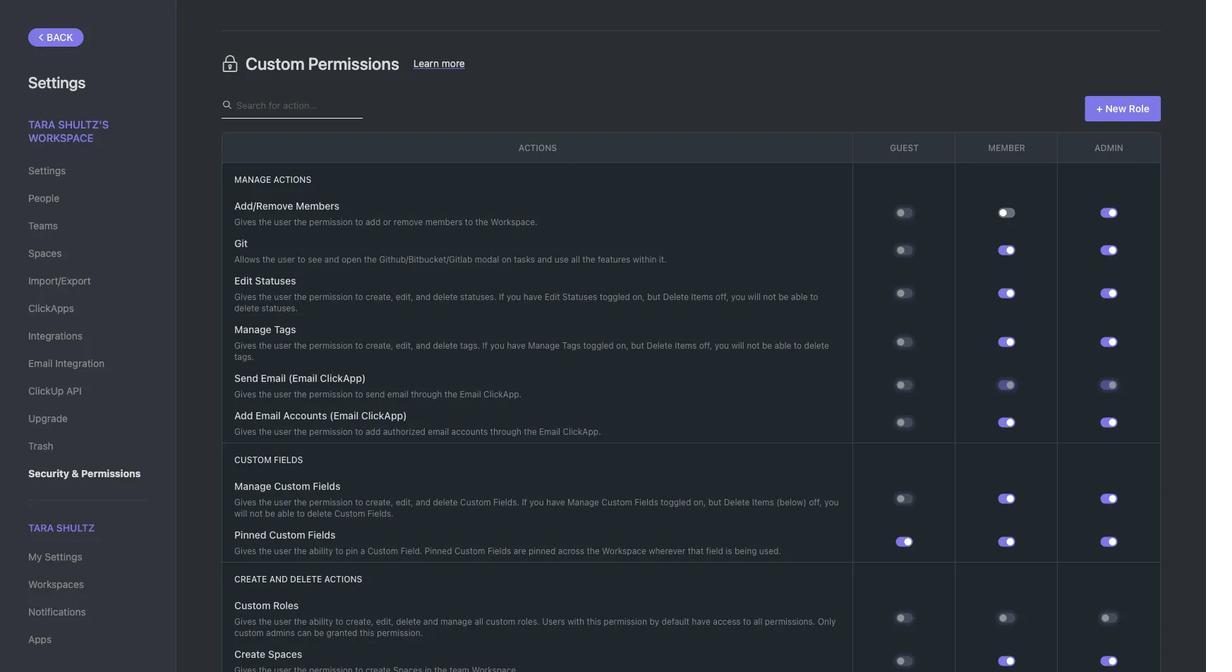 Task type: describe. For each thing, give the bounding box(es) containing it.
tara for tara shultz's workspace
[[28, 118, 55, 130]]

items for manage tags
[[675, 340, 697, 350]]

admins
[[266, 628, 295, 638]]

custom roles gives the user the ability to create, edit, delete and manage all custom roles. users with this permission by default have access to all permissions. only custom admins can be granted this permission.
[[234, 600, 837, 638]]

not for tags
[[747, 340, 760, 350]]

authorized
[[383, 426, 426, 436]]

notifications
[[28, 606, 86, 618]]

user inside edit statuses gives the user the permission to create, edit, and delete statuses. if you have edit statuses toggled on, but delete items off, you will not be able to delete statuses.
[[274, 291, 292, 301]]

accounts
[[283, 410, 327, 421]]

my
[[28, 551, 42, 563]]

learn more link
[[414, 57, 465, 69]]

through inside send email (email clickapp) gives the user the permission to send email through the email clickapp.
[[411, 389, 442, 399]]

tara for tara shultz
[[28, 522, 54, 534]]

email inside send email (email clickapp) gives the user the permission to send email through the email clickapp.
[[388, 389, 409, 399]]

email integration link
[[28, 352, 148, 376]]

members
[[296, 200, 340, 212]]

if inside manage custom fields gives the user the permission to create, edit, and delete custom fields. if you have manage custom fields toggled on, but delete items (below) off, you will not be able to delete custom fields.
[[522, 497, 527, 507]]

gives inside manage custom fields gives the user the permission to create, edit, and delete custom fields. if you have manage custom fields toggled on, but delete items (below) off, you will not be able to delete custom fields.
[[234, 497, 257, 507]]

permission inside add email accounts (email clickapp) gives the user the permission to add authorized email accounts through the email clickapp.
[[309, 426, 353, 436]]

create and delete actions
[[234, 574, 362, 584]]

back
[[47, 31, 73, 43]]

user inside send email (email clickapp) gives the user the permission to send email through the email clickapp.
[[274, 389, 292, 399]]

user inside manage tags gives the user the permission to create, edit, and delete tags. if you have manage tags toggled on, but delete items off, you will not be able to delete tags.
[[274, 340, 292, 350]]

being
[[735, 546, 757, 556]]

a
[[361, 546, 365, 556]]

add inside add/remove members gives the user the permission to add or remove members to the workspace.
[[366, 217, 381, 227]]

create spaces
[[234, 648, 302, 660]]

manage for tags
[[234, 324, 272, 335]]

spaces inside settings element
[[28, 248, 62, 259]]

create, inside manage custom fields gives the user the permission to create, edit, and delete custom fields. if you have manage custom fields toggled on, but delete items (below) off, you will not be able to delete custom fields.
[[366, 497, 394, 507]]

delete inside manage custom fields gives the user the permission to create, edit, and delete custom fields. if you have manage custom fields toggled on, but delete items (below) off, you will not be able to delete custom fields.
[[724, 497, 750, 507]]

manage custom fields gives the user the permission to create, edit, and delete custom fields. if you have manage custom fields toggled on, but delete items (below) off, you will not be able to delete custom fields.
[[234, 480, 839, 518]]

be inside custom roles gives the user the ability to create, edit, delete and manage all custom roles. users with this permission by default have access to all permissions. only custom admins can be granted this permission.
[[314, 628, 324, 638]]

permission inside manage custom fields gives the user the permission to create, edit, and delete custom fields. if you have manage custom fields toggled on, but delete items (below) off, you will not be able to delete custom fields.
[[309, 497, 353, 507]]

1 vertical spatial edit
[[545, 291, 560, 301]]

integrations
[[28, 330, 83, 342]]

clickapps
[[28, 303, 74, 314]]

(email inside send email (email clickapp) gives the user the permission to send email through the email clickapp.
[[289, 372, 318, 384]]

security & permissions link
[[28, 462, 148, 486]]

on, inside manage custom fields gives the user the permission to create, edit, and delete custom fields. if you have manage custom fields toggled on, but delete items (below) off, you will not be able to delete custom fields.
[[694, 497, 706, 507]]

edit, for edit statuses
[[396, 291, 414, 301]]

workspace inside pinned custom fields gives the user the ability to pin a custom field. pinned custom fields are pinned across the workspace wherever that field is being used.
[[602, 546, 647, 556]]

permission.
[[377, 628, 423, 638]]

1 vertical spatial this
[[360, 628, 375, 638]]

0 vertical spatial settings
[[28, 73, 86, 91]]

gives inside edit statuses gives the user the permission to create, edit, and delete statuses. if you have edit statuses toggled on, but delete items off, you will not be able to delete statuses.
[[234, 291, 257, 301]]

granted
[[327, 628, 358, 638]]

toggled for tags
[[584, 340, 614, 350]]

my settings
[[28, 551, 82, 563]]

user inside add email accounts (email clickapp) gives the user the permission to add authorized email accounts through the email clickapp.
[[274, 426, 292, 436]]

email integration
[[28, 358, 105, 369]]

workspaces
[[28, 579, 84, 590]]

email inside add email accounts (email clickapp) gives the user the permission to add authorized email accounts through the email clickapp.
[[428, 426, 449, 436]]

people
[[28, 192, 59, 204]]

github/bitbucket/gitlab
[[379, 254, 473, 264]]

1 horizontal spatial fields.
[[494, 497, 520, 507]]

git
[[234, 237, 248, 249]]

gives inside send email (email clickapp) gives the user the permission to send email through the email clickapp.
[[234, 389, 257, 399]]

manage
[[441, 616, 472, 626]]

and left use
[[538, 254, 552, 264]]

my settings link
[[28, 545, 148, 569]]

only
[[818, 616, 837, 626]]

gives inside add/remove members gives the user the permission to add or remove members to the workspace.
[[234, 217, 257, 227]]

email inside settings element
[[28, 358, 53, 369]]

access
[[713, 616, 741, 626]]

with
[[568, 616, 585, 626]]

create, for edit statuses
[[366, 291, 394, 301]]

members
[[426, 217, 463, 227]]

on, for manage tags
[[617, 340, 629, 350]]

security & permissions
[[28, 468, 141, 479]]

not inside manage custom fields gives the user the permission to create, edit, and delete custom fields. if you have manage custom fields toggled on, but delete items (below) off, you will not be able to delete custom fields.
[[250, 508, 263, 518]]

0 vertical spatial permissions
[[308, 54, 400, 73]]

pin
[[346, 546, 358, 556]]

1 horizontal spatial actions
[[325, 574, 362, 584]]

can
[[297, 628, 312, 638]]

clickapp) inside send email (email clickapp) gives the user the permission to send email through the email clickapp.
[[320, 372, 366, 384]]

0 horizontal spatial actions
[[274, 174, 312, 184]]

be inside manage tags gives the user the permission to create, edit, and delete tags. if you have manage tags toggled on, but delete items off, you will not be able to delete tags.
[[763, 340, 773, 350]]

email right send
[[261, 372, 286, 384]]

permissions inside settings element
[[81, 468, 141, 479]]

clickup api link
[[28, 379, 148, 403]]

user inside manage custom fields gives the user the permission to create, edit, and delete custom fields. if you have manage custom fields toggled on, but delete items (below) off, you will not be able to delete custom fields.
[[274, 497, 292, 507]]

delete inside manage tags gives the user the permission to create, edit, and delete tags. if you have manage tags toggled on, but delete items off, you will not be able to delete tags.
[[647, 340, 673, 350]]

0 vertical spatial statuses
[[255, 275, 296, 287]]

allows
[[234, 254, 260, 264]]

permission inside manage tags gives the user the permission to create, edit, and delete tags. if you have manage tags toggled on, but delete items off, you will not be able to delete tags.
[[309, 340, 353, 350]]

1 horizontal spatial spaces
[[268, 648, 302, 660]]

more
[[442, 57, 465, 69]]

and inside custom roles gives the user the ability to create, edit, delete and manage all custom roles. users with this permission by default have access to all permissions. only custom admins can be granted this permission.
[[424, 616, 438, 626]]

send
[[234, 372, 258, 384]]

create for create spaces
[[234, 648, 266, 660]]

users
[[542, 616, 566, 626]]

edit, for manage tags
[[396, 340, 414, 350]]

be inside manage custom fields gives the user the permission to create, edit, and delete custom fields. if you have manage custom fields toggled on, but delete items (below) off, you will not be able to delete custom fields.
[[265, 508, 275, 518]]

add email accounts (email clickapp) gives the user the permission to add authorized email accounts through the email clickapp.
[[234, 410, 601, 436]]

upgrade
[[28, 413, 68, 424]]

but inside manage custom fields gives the user the permission to create, edit, and delete custom fields. if you have manage custom fields toggled on, but delete items (below) off, you will not be able to delete custom fields.
[[709, 497, 722, 507]]

clickapp) inside add email accounts (email clickapp) gives the user the permission to add authorized email accounts through the email clickapp.
[[361, 410, 407, 421]]

will for edit statuses
[[748, 291, 761, 301]]

api
[[66, 385, 82, 397]]

notifications link
[[28, 600, 148, 624]]

to inside pinned custom fields gives the user the ability to pin a custom field. pinned custom fields are pinned across the workspace wherever that field is being used.
[[336, 546, 344, 556]]

0 horizontal spatial tags
[[274, 324, 296, 335]]

0 vertical spatial tags.
[[460, 340, 480, 350]]

apps
[[28, 634, 52, 646]]

email up accounts
[[460, 389, 481, 399]]

off, for manage tags
[[700, 340, 713, 350]]

clickup api
[[28, 385, 82, 397]]

custom inside custom roles gives the user the ability to create, edit, delete and manage all custom roles. users with this permission by default have access to all permissions. only custom admins can be granted this permission.
[[234, 600, 271, 611]]

ability inside custom roles gives the user the ability to create, edit, delete and manage all custom roles. users with this permission by default have access to all permissions. only custom admins can be granted this permission.
[[309, 616, 333, 626]]

add
[[234, 410, 253, 421]]

pinned
[[529, 546, 556, 556]]

integrations link
[[28, 324, 148, 348]]

off, for edit statuses
[[716, 291, 729, 301]]

permission inside custom roles gives the user the ability to create, edit, delete and manage all custom roles. users with this permission by default have access to all permissions. only custom admins can be granted this permission.
[[604, 616, 648, 626]]

open
[[342, 254, 362, 264]]

are
[[514, 546, 526, 556]]

manage actions
[[234, 174, 312, 184]]

shultz
[[56, 522, 95, 534]]

have inside edit statuses gives the user the permission to create, edit, and delete statuses. if you have edit statuses toggled on, but delete items off, you will not be able to delete statuses.
[[524, 291, 543, 301]]

tasks
[[514, 254, 535, 264]]

workspace inside the tara shultz's workspace
[[28, 132, 93, 144]]

default
[[662, 616, 690, 626]]

field
[[706, 546, 724, 556]]

permissions.
[[765, 616, 816, 626]]

or
[[383, 217, 391, 227]]

and inside manage custom fields gives the user the permission to create, edit, and delete custom fields. if you have manage custom fields toggled on, but delete items (below) off, you will not be able to delete custom fields.
[[416, 497, 431, 507]]

will for manage tags
[[732, 340, 745, 350]]

be inside edit statuses gives the user the permission to create, edit, and delete statuses. if you have edit statuses toggled on, but delete items off, you will not be able to delete statuses.
[[779, 291, 789, 301]]

1 vertical spatial tags.
[[234, 352, 254, 361]]

but for tags
[[631, 340, 645, 350]]

1 horizontal spatial tags
[[562, 340, 581, 350]]

send
[[366, 389, 385, 399]]

and inside manage tags gives the user the permission to create, edit, and delete tags. if you have manage tags toggled on, but delete items off, you will not be able to delete tags.
[[416, 340, 431, 350]]

delete inside custom roles gives the user the ability to create, edit, delete and manage all custom roles. users with this permission by default have access to all permissions. only custom admins can be granted this permission.
[[396, 616, 421, 626]]

trash
[[28, 440, 53, 452]]

admin
[[1095, 142, 1124, 152]]

&
[[72, 468, 79, 479]]

ability inside pinned custom fields gives the user the ability to pin a custom field. pinned custom fields are pinned across the workspace wherever that field is being used.
[[309, 546, 333, 556]]

2 vertical spatial settings
[[45, 551, 82, 563]]

trash link
[[28, 434, 148, 458]]

roles
[[273, 600, 299, 611]]

teams link
[[28, 214, 148, 238]]

gives inside add email accounts (email clickapp) gives the user the permission to add authorized email accounts through the email clickapp.
[[234, 426, 257, 436]]

clickup
[[28, 385, 64, 397]]

gives inside manage tags gives the user the permission to create, edit, and delete tags. if you have manage tags toggled on, but delete items off, you will not be able to delete tags.
[[234, 340, 257, 350]]

on, for edit statuses
[[633, 291, 645, 301]]

import/export link
[[28, 269, 148, 293]]



Task type: locate. For each thing, give the bounding box(es) containing it.
you
[[507, 291, 521, 301], [731, 291, 746, 301], [490, 340, 505, 350], [715, 340, 730, 350], [530, 497, 544, 507], [825, 497, 839, 507]]

but for statuses
[[648, 291, 661, 301]]

gives up the git
[[234, 217, 257, 227]]

0 horizontal spatial fields.
[[368, 508, 394, 518]]

3 gives from the top
[[234, 340, 257, 350]]

on
[[502, 254, 512, 264]]

2 vertical spatial if
[[522, 497, 527, 507]]

edit, up send email (email clickapp) gives the user the permission to send email through the email clickapp.
[[396, 340, 414, 350]]

not for statuses
[[764, 291, 777, 301]]

gives up 'create spaces'
[[234, 616, 257, 626]]

spaces down teams
[[28, 248, 62, 259]]

0 horizontal spatial statuses
[[255, 275, 296, 287]]

1 horizontal spatial permissions
[[308, 54, 400, 73]]

have up pinned
[[547, 497, 565, 507]]

permission inside send email (email clickapp) gives the user the permission to send email through the email clickapp.
[[309, 389, 353, 399]]

0 vertical spatial toggled
[[600, 291, 631, 301]]

2 vertical spatial items
[[753, 497, 775, 507]]

create,
[[366, 291, 394, 301], [366, 340, 394, 350], [366, 497, 394, 507], [346, 616, 374, 626]]

if
[[499, 291, 505, 301], [483, 340, 488, 350], [522, 497, 527, 507]]

able inside manage custom fields gives the user the permission to create, edit, and delete custom fields. if you have manage custom fields toggled on, but delete items (below) off, you will not be able to delete custom fields.
[[278, 508, 294, 518]]

have down edit statuses gives the user the permission to create, edit, and delete statuses. if you have edit statuses toggled on, but delete items off, you will not be able to delete statuses.
[[507, 340, 526, 350]]

0 vertical spatial clickapp.
[[484, 389, 522, 399]]

create, inside edit statuses gives the user the permission to create, edit, and delete statuses. if you have edit statuses toggled on, but delete items off, you will not be able to delete statuses.
[[366, 291, 394, 301]]

off, inside edit statuses gives the user the permission to create, edit, and delete statuses. if you have edit statuses toggled on, but delete items off, you will not be able to delete statuses.
[[716, 291, 729, 301]]

0 horizontal spatial spaces
[[28, 248, 62, 259]]

0 vertical spatial this
[[587, 616, 602, 626]]

1 vertical spatial statuses
[[563, 291, 598, 301]]

4 gives from the top
[[234, 389, 257, 399]]

1 vertical spatial statuses.
[[262, 303, 298, 313]]

0 horizontal spatial statuses.
[[262, 303, 298, 313]]

and right see
[[325, 254, 339, 264]]

1 vertical spatial create
[[234, 648, 266, 660]]

back link
[[28, 28, 84, 47]]

edit
[[234, 275, 253, 287], [545, 291, 560, 301]]

by
[[650, 616, 660, 626]]

tara shultz
[[28, 522, 95, 534]]

toggled inside manage tags gives the user the permission to create, edit, and delete tags. if you have manage tags toggled on, but delete items off, you will not be able to delete tags.
[[584, 340, 614, 350]]

add/remove members gives the user the permission to add or remove members to the workspace.
[[234, 200, 538, 227]]

0 vertical spatial tara
[[28, 118, 55, 130]]

through up add email accounts (email clickapp) gives the user the permission to add authorized email accounts through the email clickapp.
[[411, 389, 442, 399]]

and up field.
[[416, 497, 431, 507]]

have inside manage custom fields gives the user the permission to create, edit, and delete custom fields. if you have manage custom fields toggled on, but delete items (below) off, you will not be able to delete custom fields.
[[547, 497, 565, 507]]

across
[[558, 546, 585, 556]]

tara left the shultz's
[[28, 118, 55, 130]]

1 horizontal spatial statuses.
[[460, 291, 497, 301]]

ability left pin
[[309, 546, 333, 556]]

delete inside edit statuses gives the user the permission to create, edit, and delete statuses. if you have edit statuses toggled on, but delete items off, you will not be able to delete statuses.
[[663, 291, 689, 301]]

0 horizontal spatial custom
[[234, 628, 264, 638]]

0 horizontal spatial through
[[411, 389, 442, 399]]

1 horizontal spatial statuses
[[563, 291, 598, 301]]

field.
[[401, 546, 423, 556]]

0 horizontal spatial permissions
[[81, 468, 141, 479]]

1 vertical spatial toggled
[[584, 340, 614, 350]]

all right use
[[571, 254, 580, 264]]

1 horizontal spatial workspace
[[602, 546, 647, 556]]

gives inside pinned custom fields gives the user the ability to pin a custom field. pinned custom fields are pinned across the workspace wherever that field is being used.
[[234, 546, 257, 556]]

have left access
[[692, 616, 711, 626]]

spaces down admins
[[268, 648, 302, 660]]

gives inside custom roles gives the user the ability to create, edit, delete and manage all custom roles. users with this permission by default have access to all permissions. only custom admins can be granted this permission.
[[234, 616, 257, 626]]

if for tags
[[483, 340, 488, 350]]

user inside git allows the user to see and open the github/bitbucket/gitlab modal on tasks and use all the features within it.
[[278, 254, 295, 264]]

off, inside manage tags gives the user the permission to create, edit, and delete tags. if you have manage tags toggled on, but delete items off, you will not be able to delete tags.
[[700, 340, 713, 350]]

1 vertical spatial through
[[491, 426, 522, 436]]

5 gives from the top
[[234, 426, 257, 436]]

user inside add/remove members gives the user the permission to add or remove members to the workspace.
[[274, 217, 292, 227]]

0 vertical spatial spaces
[[28, 248, 62, 259]]

learn more
[[414, 57, 465, 69]]

2 vertical spatial not
[[250, 508, 263, 518]]

and left manage in the bottom of the page
[[424, 616, 438, 626]]

if inside edit statuses gives the user the permission to create, edit, and delete statuses. if you have edit statuses toggled on, but delete items off, you will not be able to delete statuses.
[[499, 291, 505, 301]]

0 horizontal spatial if
[[483, 340, 488, 350]]

able for manage tags
[[775, 340, 792, 350]]

settings right my
[[45, 551, 82, 563]]

clickapps link
[[28, 297, 148, 321]]

create, inside manage tags gives the user the permission to create, edit, and delete tags. if you have manage tags toggled on, but delete items off, you will not be able to delete tags.
[[366, 340, 394, 350]]

manage up across
[[568, 497, 599, 507]]

email up clickup
[[28, 358, 53, 369]]

it.
[[659, 254, 667, 264]]

permission down accounts
[[309, 426, 353, 436]]

(email inside add email accounts (email clickapp) gives the user the permission to add authorized email accounts through the email clickapp.
[[330, 410, 359, 421]]

1 horizontal spatial through
[[491, 426, 522, 436]]

user inside custom roles gives the user the ability to create, edit, delete and manage all custom roles. users with this permission by default have access to all permissions. only custom admins can be granted this permission.
[[274, 616, 292, 626]]

actions down pin
[[325, 574, 362, 584]]

user inside pinned custom fields gives the user the ability to pin a custom field. pinned custom fields are pinned across the workspace wherever that field is being used.
[[274, 546, 292, 556]]

(below)
[[777, 497, 807, 507]]

within
[[633, 254, 657, 264]]

teams
[[28, 220, 58, 232]]

on, inside manage tags gives the user the permission to create, edit, and delete tags. if you have manage tags toggled on, but delete items off, you will not be able to delete tags.
[[617, 340, 629, 350]]

add left or
[[366, 217, 381, 227]]

Search for action... text field
[[233, 99, 363, 111]]

fields.
[[494, 497, 520, 507], [368, 508, 394, 518]]

permission down see
[[309, 291, 353, 301]]

1 horizontal spatial edit
[[545, 291, 560, 301]]

spaces
[[28, 248, 62, 259], [268, 648, 302, 660]]

create
[[234, 574, 267, 584], [234, 648, 266, 660]]

and
[[325, 254, 339, 264], [538, 254, 552, 264], [416, 291, 431, 301], [416, 340, 431, 350], [416, 497, 431, 507], [269, 574, 288, 584], [424, 616, 438, 626]]

0 vertical spatial custom
[[486, 616, 516, 626]]

permission down members
[[309, 217, 353, 227]]

1 vertical spatial add
[[366, 426, 381, 436]]

items inside manage tags gives the user the permission to create, edit, and delete tags. if you have manage tags toggled on, but delete items off, you will not be able to delete tags.
[[675, 340, 697, 350]]

git allows the user to see and open the github/bitbucket/gitlab modal on tasks and use all the features within it.
[[234, 237, 667, 264]]

2 horizontal spatial all
[[754, 616, 763, 626]]

use
[[555, 254, 569, 264]]

gives down send
[[234, 389, 257, 399]]

2 horizontal spatial but
[[709, 497, 722, 507]]

manage tags gives the user the permission to create, edit, and delete tags. if you have manage tags toggled on, but delete items off, you will not be able to delete tags.
[[234, 324, 830, 361]]

edit statuses gives the user the permission to create, edit, and delete statuses. if you have edit statuses toggled on, but delete items off, you will not be able to delete statuses.
[[234, 275, 819, 313]]

edit, down github/bitbucket/gitlab at the top
[[396, 291, 414, 301]]

items
[[692, 291, 714, 301], [675, 340, 697, 350], [753, 497, 775, 507]]

role
[[1130, 103, 1150, 114]]

0 horizontal spatial workspace
[[28, 132, 93, 144]]

permissions
[[308, 54, 400, 73], [81, 468, 141, 479]]

workspace.
[[491, 217, 538, 227]]

1 gives from the top
[[234, 217, 257, 227]]

able for edit statuses
[[791, 291, 808, 301]]

2 vertical spatial toggled
[[661, 497, 692, 507]]

permission up send email (email clickapp) gives the user the permission to send email through the email clickapp.
[[309, 340, 353, 350]]

edit, for custom roles
[[376, 616, 394, 626]]

edit, inside manage tags gives the user the permission to create, edit, and delete tags. if you have manage tags toggled on, but delete items off, you will not be able to delete tags.
[[396, 340, 414, 350]]

2 add from the top
[[366, 426, 381, 436]]

statuses down allows
[[255, 275, 296, 287]]

manage down edit statuses gives the user the permission to create, edit, and delete statuses. if you have edit statuses toggled on, but delete items off, you will not be able to delete statuses.
[[528, 340, 560, 350]]

settings inside "link"
[[28, 165, 66, 177]]

actions up members
[[274, 174, 312, 184]]

gives up send
[[234, 340, 257, 350]]

1 vertical spatial clickapp.
[[563, 426, 601, 436]]

edit,
[[396, 291, 414, 301], [396, 340, 414, 350], [396, 497, 414, 507], [376, 616, 394, 626]]

ability
[[309, 546, 333, 556], [309, 616, 333, 626]]

pinned up create and delete actions
[[234, 529, 267, 541]]

if down on
[[499, 291, 505, 301]]

spaces link
[[28, 242, 148, 266]]

have
[[524, 291, 543, 301], [507, 340, 526, 350], [547, 497, 565, 507], [692, 616, 711, 626]]

ability up can
[[309, 616, 333, 626]]

6 gives from the top
[[234, 497, 257, 507]]

1 horizontal spatial this
[[587, 616, 602, 626]]

features
[[598, 254, 631, 264]]

0 vertical spatial clickapp)
[[320, 372, 366, 384]]

pinned
[[234, 529, 267, 541], [425, 546, 452, 556]]

if down edit statuses gives the user the permission to create, edit, and delete statuses. if you have edit statuses toggled on, but delete items off, you will not be able to delete statuses.
[[483, 340, 488, 350]]

pinned custom fields gives the user the ability to pin a custom field. pinned custom fields are pinned across the workspace wherever that field is being used.
[[234, 529, 782, 556]]

add/remove
[[234, 200, 293, 212]]

settings down back link
[[28, 73, 86, 91]]

add left authorized
[[366, 426, 381, 436]]

1 tara from the top
[[28, 118, 55, 130]]

1 vertical spatial on,
[[617, 340, 629, 350]]

clickapp) up send
[[320, 372, 366, 384]]

all
[[571, 254, 580, 264], [475, 616, 484, 626], [754, 616, 763, 626]]

0 horizontal spatial clickapp.
[[484, 389, 522, 399]]

on, inside edit statuses gives the user the permission to create, edit, and delete statuses. if you have edit statuses toggled on, but delete items off, you will not be able to delete statuses.
[[633, 291, 645, 301]]

create, inside custom roles gives the user the ability to create, edit, delete and manage all custom roles. users with this permission by default have access to all permissions. only custom admins can be granted this permission.
[[346, 616, 374, 626]]

workspace left wherever
[[602, 546, 647, 556]]

delete
[[663, 291, 689, 301], [647, 340, 673, 350], [724, 497, 750, 507], [290, 574, 322, 584]]

roles.
[[518, 616, 540, 626]]

toggled
[[600, 291, 631, 301], [584, 340, 614, 350], [661, 497, 692, 507]]

0 horizontal spatial edit
[[234, 275, 253, 287]]

people link
[[28, 186, 148, 210]]

this right "with"
[[587, 616, 602, 626]]

2 horizontal spatial off,
[[809, 497, 823, 507]]

custom
[[486, 616, 516, 626], [234, 628, 264, 638]]

1 vertical spatial permissions
[[81, 468, 141, 479]]

1 horizontal spatial off,
[[716, 291, 729, 301]]

0 vertical spatial ability
[[309, 546, 333, 556]]

2 tara from the top
[[28, 522, 54, 534]]

items for edit statuses
[[692, 291, 714, 301]]

all inside git allows the user to see and open the github/bitbucket/gitlab modal on tasks and use all the features within it.
[[571, 254, 580, 264]]

but inside edit statuses gives the user the permission to create, edit, and delete statuses. if you have edit statuses toggled on, but delete items off, you will not be able to delete statuses.
[[648, 291, 661, 301]]

clickapp) down send
[[361, 410, 407, 421]]

manage up send
[[234, 324, 272, 335]]

1 horizontal spatial pinned
[[425, 546, 452, 556]]

will inside manage custom fields gives the user the permission to create, edit, and delete custom fields. if you have manage custom fields toggled on, but delete items (below) off, you will not be able to delete custom fields.
[[234, 508, 247, 518]]

clickapp.
[[484, 389, 522, 399], [563, 426, 601, 436]]

1 vertical spatial not
[[747, 340, 760, 350]]

manage for actions
[[234, 174, 271, 184]]

1 vertical spatial if
[[483, 340, 488, 350]]

1 vertical spatial (email
[[330, 410, 359, 421]]

gives down add
[[234, 426, 257, 436]]

will inside manage tags gives the user the permission to create, edit, and delete tags. if you have manage tags toggled on, but delete items off, you will not be able to delete tags.
[[732, 340, 745, 350]]

remove
[[394, 217, 423, 227]]

1 vertical spatial custom
[[234, 628, 264, 638]]

1 horizontal spatial custom
[[486, 616, 516, 626]]

custom fields
[[234, 455, 303, 464]]

tara inside the tara shultz's workspace
[[28, 118, 55, 130]]

1 vertical spatial off,
[[700, 340, 713, 350]]

permission inside edit statuses gives the user the permission to create, edit, and delete statuses. if you have edit statuses toggled on, but delete items off, you will not be able to delete statuses.
[[309, 291, 353, 301]]

0 horizontal spatial pinned
[[234, 529, 267, 541]]

is
[[726, 546, 733, 556]]

1 vertical spatial clickapp)
[[361, 410, 407, 421]]

(email right accounts
[[330, 410, 359, 421]]

gives down the custom fields on the left of the page
[[234, 497, 257, 507]]

1 horizontal spatial clickapp.
[[563, 426, 601, 436]]

delete
[[433, 291, 458, 301], [234, 303, 259, 313], [433, 340, 458, 350], [805, 340, 830, 350], [433, 497, 458, 507], [307, 508, 332, 518], [396, 616, 421, 626]]

apps link
[[28, 628, 148, 652]]

and down github/bitbucket/gitlab at the top
[[416, 291, 431, 301]]

have down tasks
[[524, 291, 543, 301]]

2 gives from the top
[[234, 291, 257, 301]]

statuses.
[[460, 291, 497, 301], [262, 303, 298, 313]]

toggled inside manage custom fields gives the user the permission to create, edit, and delete custom fields. if you have manage custom fields toggled on, but delete items (below) off, you will not be able to delete custom fields.
[[661, 497, 692, 507]]

used.
[[760, 546, 782, 556]]

not inside manage tags gives the user the permission to create, edit, and delete tags. if you have manage tags toggled on, but delete items off, you will not be able to delete tags.
[[747, 340, 760, 350]]

edit, inside manage custom fields gives the user the permission to create, edit, and delete custom fields. if you have manage custom fields toggled on, but delete items (below) off, you will not be able to delete custom fields.
[[396, 497, 414, 507]]

user
[[274, 217, 292, 227], [278, 254, 295, 264], [274, 291, 292, 301], [274, 340, 292, 350], [274, 389, 292, 399], [274, 426, 292, 436], [274, 497, 292, 507], [274, 546, 292, 556], [274, 616, 292, 626]]

0 vertical spatial fields.
[[494, 497, 520, 507]]

0 horizontal spatial this
[[360, 628, 375, 638]]

to inside send email (email clickapp) gives the user the permission to send email through the email clickapp.
[[355, 389, 363, 399]]

0 horizontal spatial email
[[388, 389, 409, 399]]

add
[[366, 217, 381, 227], [366, 426, 381, 436]]

2 horizontal spatial on,
[[694, 497, 706, 507]]

able inside manage tags gives the user the permission to create, edit, and delete tags. if you have manage tags toggled on, but delete items off, you will not be able to delete tags.
[[775, 340, 792, 350]]

(email up accounts
[[289, 372, 318, 384]]

0 vertical spatial but
[[648, 291, 661, 301]]

through inside add email accounts (email clickapp) gives the user the permission to add authorized email accounts through the email clickapp.
[[491, 426, 522, 436]]

0 vertical spatial (email
[[289, 372, 318, 384]]

0 vertical spatial edit
[[234, 275, 253, 287]]

permission left by
[[604, 616, 648, 626]]

on,
[[633, 291, 645, 301], [617, 340, 629, 350], [694, 497, 706, 507]]

and up send email (email clickapp) gives the user the permission to send email through the email clickapp.
[[416, 340, 431, 350]]

all right manage in the bottom of the page
[[475, 616, 484, 626]]

not inside edit statuses gives the user the permission to create, edit, and delete statuses. if you have edit statuses toggled on, but delete items off, you will not be able to delete statuses.
[[764, 291, 777, 301]]

to inside add email accounts (email clickapp) gives the user the permission to add authorized email accounts through the email clickapp.
[[355, 426, 363, 436]]

pinned right field.
[[425, 546, 452, 556]]

1 horizontal spatial (email
[[330, 410, 359, 421]]

0 vertical spatial will
[[748, 291, 761, 301]]

but inside manage tags gives the user the permission to create, edit, and delete tags. if you have manage tags toggled on, but delete items off, you will not be able to delete tags.
[[631, 340, 645, 350]]

permission up accounts
[[309, 389, 353, 399]]

upgrade link
[[28, 407, 148, 431]]

will inside edit statuses gives the user the permission to create, edit, and delete statuses. if you have edit statuses toggled on, but delete items off, you will not be able to delete statuses.
[[748, 291, 761, 301]]

clickapp. inside send email (email clickapp) gives the user the permission to send email through the email clickapp.
[[484, 389, 522, 399]]

tara up my
[[28, 522, 54, 534]]

settings up "people"
[[28, 165, 66, 177]]

1 horizontal spatial not
[[747, 340, 760, 350]]

1 horizontal spatial if
[[499, 291, 505, 301]]

edit, up the permission.
[[376, 616, 394, 626]]

able inside edit statuses gives the user the permission to create, edit, and delete statuses. if you have edit statuses toggled on, but delete items off, you will not be able to delete statuses.
[[791, 291, 808, 301]]

email
[[28, 358, 53, 369], [261, 372, 286, 384], [460, 389, 481, 399], [256, 410, 281, 421], [539, 426, 561, 436]]

off,
[[716, 291, 729, 301], [700, 340, 713, 350], [809, 497, 823, 507]]

wherever
[[649, 546, 686, 556]]

0 horizontal spatial not
[[250, 508, 263, 518]]

permissions down "trash" link
[[81, 468, 141, 479]]

0 horizontal spatial tags.
[[234, 352, 254, 361]]

2 ability from the top
[[309, 616, 333, 626]]

1 horizontal spatial will
[[732, 340, 745, 350]]

if inside manage tags gives the user the permission to create, edit, and delete tags. if you have manage tags toggled on, but delete items off, you will not be able to delete tags.
[[483, 340, 488, 350]]

1 vertical spatial fields.
[[368, 508, 394, 518]]

custom up 'create spaces'
[[234, 628, 264, 638]]

statuses down use
[[563, 291, 598, 301]]

this right granted
[[360, 628, 375, 638]]

workspace down the shultz's
[[28, 132, 93, 144]]

1 vertical spatial email
[[428, 426, 449, 436]]

0 vertical spatial actions
[[274, 174, 312, 184]]

0 vertical spatial not
[[764, 291, 777, 301]]

+
[[1097, 103, 1103, 114]]

email up manage custom fields gives the user the permission to create, edit, and delete custom fields. if you have manage custom fields toggled on, but delete items (below) off, you will not be able to delete custom fields.
[[539, 426, 561, 436]]

7 gives from the top
[[234, 546, 257, 556]]

new
[[1106, 103, 1127, 114]]

1 vertical spatial will
[[732, 340, 745, 350]]

email right send
[[388, 389, 409, 399]]

1 vertical spatial settings
[[28, 165, 66, 177]]

actions
[[519, 142, 557, 152]]

have inside manage tags gives the user the permission to create, edit, and delete tags. if you have manage tags toggled on, but delete items off, you will not be able to delete tags.
[[507, 340, 526, 350]]

settings link
[[28, 159, 148, 183]]

create, for manage tags
[[366, 340, 394, 350]]

add inside add email accounts (email clickapp) gives the user the permission to add authorized email accounts through the email clickapp.
[[366, 426, 381, 436]]

email right add
[[256, 410, 281, 421]]

see
[[308, 254, 322, 264]]

settings element
[[0, 0, 177, 672]]

1 horizontal spatial tags.
[[460, 340, 480, 350]]

1 ability from the top
[[309, 546, 333, 556]]

and inside edit statuses gives the user the permission to create, edit, and delete statuses. if you have edit statuses toggled on, but delete items off, you will not be able to delete statuses.
[[416, 291, 431, 301]]

permissions up search for action... text field
[[308, 54, 400, 73]]

0 vertical spatial on,
[[633, 291, 645, 301]]

edit, inside edit statuses gives the user the permission to create, edit, and delete statuses. if you have edit statuses toggled on, but delete items off, you will not be able to delete statuses.
[[396, 291, 414, 301]]

1 vertical spatial actions
[[325, 574, 362, 584]]

0 vertical spatial add
[[366, 217, 381, 227]]

have inside custom roles gives the user the ability to create, edit, delete and manage all custom roles. users with this permission by default have access to all permissions. only custom admins can be granted this permission.
[[692, 616, 711, 626]]

manage for custom
[[234, 480, 272, 492]]

shultz's
[[58, 118, 109, 130]]

custom left roles.
[[486, 616, 516, 626]]

all right access
[[754, 616, 763, 626]]

manage down the custom fields on the left of the page
[[234, 480, 272, 492]]

permission up pin
[[309, 497, 353, 507]]

if up pinned custom fields gives the user the ability to pin a custom field. pinned custom fields are pinned across the workspace wherever that field is being used.
[[522, 497, 527, 507]]

manage up 'add/remove'
[[234, 174, 271, 184]]

email left accounts
[[428, 426, 449, 436]]

2 vertical spatial able
[[278, 508, 294, 518]]

guest
[[890, 142, 919, 152]]

0 horizontal spatial but
[[631, 340, 645, 350]]

clickapp. inside add email accounts (email clickapp) gives the user the permission to add authorized email accounts through the email clickapp.
[[563, 426, 601, 436]]

create for create and delete actions
[[234, 574, 267, 584]]

workspaces link
[[28, 573, 148, 597]]

if for statuses
[[499, 291, 505, 301]]

2 vertical spatial off,
[[809, 497, 823, 507]]

items inside manage custom fields gives the user the permission to create, edit, and delete custom fields. if you have manage custom fields toggled on, but delete items (below) off, you will not be able to delete custom fields.
[[753, 497, 775, 507]]

permission inside add/remove members gives the user the permission to add or remove members to the workspace.
[[309, 217, 353, 227]]

send email (email clickapp) gives the user the permission to send email through the email clickapp.
[[234, 372, 522, 399]]

off, inside manage custom fields gives the user the permission to create, edit, and delete custom fields. if you have manage custom fields toggled on, but delete items (below) off, you will not be able to delete custom fields.
[[809, 497, 823, 507]]

2 create from the top
[[234, 648, 266, 660]]

0 vertical spatial through
[[411, 389, 442, 399]]

import/export
[[28, 275, 91, 287]]

create, for custom roles
[[346, 616, 374, 626]]

0 vertical spatial workspace
[[28, 132, 93, 144]]

edit, inside custom roles gives the user the ability to create, edit, delete and manage all custom roles. users with this permission by default have access to all permissions. only custom admins can be granted this permission.
[[376, 616, 394, 626]]

0 vertical spatial pinned
[[234, 529, 267, 541]]

learn
[[414, 57, 439, 69]]

2 vertical spatial on,
[[694, 497, 706, 507]]

gives down allows
[[234, 291, 257, 301]]

able
[[791, 291, 808, 301], [775, 340, 792, 350], [278, 508, 294, 518]]

gives up create and delete actions
[[234, 546, 257, 556]]

2 horizontal spatial will
[[748, 291, 761, 301]]

8 gives from the top
[[234, 616, 257, 626]]

1 add from the top
[[366, 217, 381, 227]]

and up roles
[[269, 574, 288, 584]]

edit, up field.
[[396, 497, 414, 507]]

1 horizontal spatial email
[[428, 426, 449, 436]]

edit down allows
[[234, 275, 253, 287]]

1 create from the top
[[234, 574, 267, 584]]

settings
[[28, 73, 86, 91], [28, 165, 66, 177], [45, 551, 82, 563]]

0 horizontal spatial on,
[[617, 340, 629, 350]]

1 vertical spatial pinned
[[425, 546, 452, 556]]

toggled for statuses
[[600, 291, 631, 301]]

0 horizontal spatial all
[[475, 616, 484, 626]]

to inside git allows the user to see and open the github/bitbucket/gitlab modal on tasks and use all the features within it.
[[298, 254, 306, 264]]

0 horizontal spatial off,
[[700, 340, 713, 350]]

through right accounts
[[491, 426, 522, 436]]

1 vertical spatial items
[[675, 340, 697, 350]]

toggled inside edit statuses gives the user the permission to create, edit, and delete statuses. if you have edit statuses toggled on, but delete items off, you will not be able to delete statuses.
[[600, 291, 631, 301]]

but
[[648, 291, 661, 301], [631, 340, 645, 350], [709, 497, 722, 507]]

edit down use
[[545, 291, 560, 301]]



Task type: vqa. For each thing, say whether or not it's contained in the screenshot.


